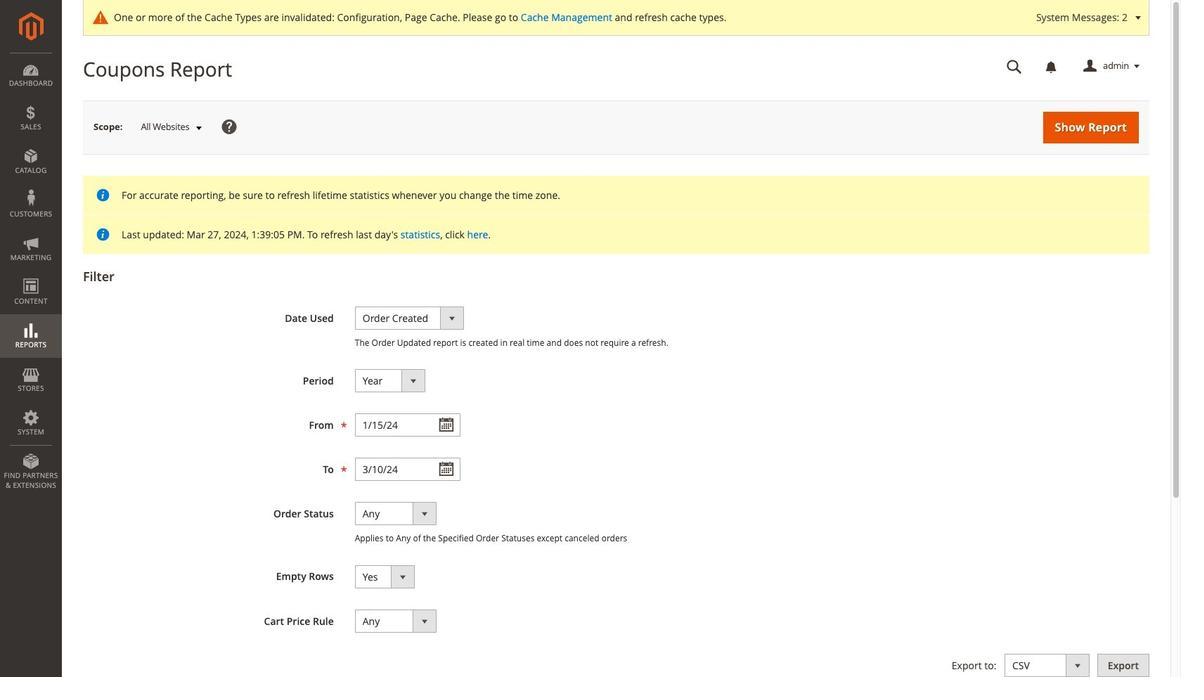 Task type: locate. For each thing, give the bounding box(es) containing it.
menu bar
[[0, 53, 62, 497]]

None text field
[[355, 414, 461, 437], [355, 458, 461, 481], [355, 414, 461, 437], [355, 458, 461, 481]]

None text field
[[997, 54, 1033, 79]]



Task type: describe. For each thing, give the bounding box(es) containing it.
magento admin panel image
[[19, 12, 43, 41]]



